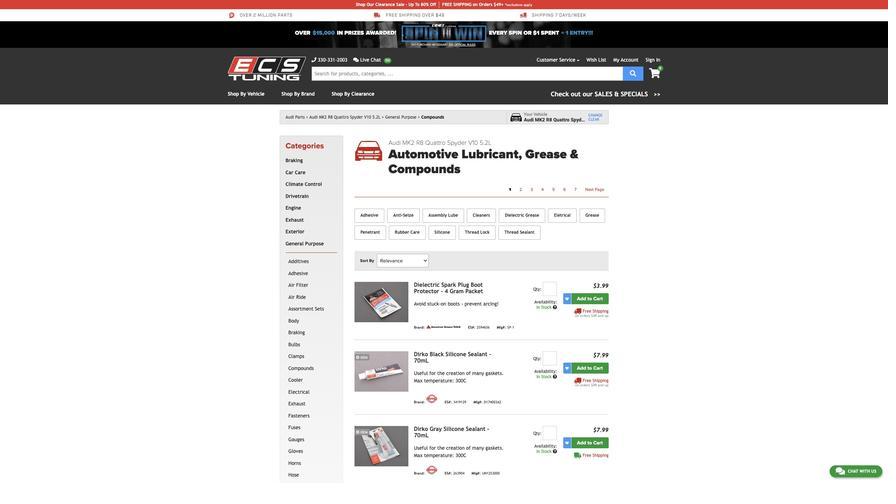 Task type: describe. For each thing, give the bounding box(es) containing it.
mfg#: for dirko black silicone sealant - 70ml
[[473, 401, 483, 405]]

no purchase necessary. see official rules .
[[412, 43, 476, 46]]

0
[[659, 66, 661, 70]]

category navigation element
[[280, 136, 343, 484]]

next
[[585, 187, 594, 192]]

parts
[[278, 13, 293, 18]]

cart for dirko black silicone sealant - 70ml
[[593, 366, 603, 372]]

see official rules link
[[449, 43, 476, 47]]

black
[[430, 351, 444, 358]]

categories
[[286, 141, 324, 151]]

customer service
[[537, 57, 575, 63]]

next page link
[[581, 185, 609, 194]]

spyder for audi mk2 r8 quattro spyder v10 5.2l
[[350, 115, 363, 120]]

exterior
[[286, 229, 305, 235]]

general purpose for general purpose link to the bottom
[[286, 241, 324, 247]]

1 vertical spatial braking link
[[287, 327, 336, 339]]

assembly
[[428, 213, 447, 218]]

0 vertical spatial sealant
[[520, 230, 535, 235]]

clear
[[589, 117, 599, 122]]

cooler
[[288, 378, 303, 383]]

of for dirko gray silicone sealant - 70ml
[[466, 446, 471, 451]]

es#: for black
[[445, 401, 452, 405]]

vehicle inside your vehicle audi mk2 r8 quattro spyder v10 5.2l
[[534, 112, 547, 117]]

- for shop our clearance sale - up to 80% off
[[406, 2, 407, 7]]

sort by
[[360, 259, 374, 263]]

free inside free shipping over $49 link
[[386, 13, 398, 18]]

assortment sets link
[[287, 304, 336, 315]]

70ml for dirko gray silicone sealant - 70ml
[[414, 433, 429, 439]]

my
[[614, 57, 619, 63]]

car care link
[[284, 167, 336, 179]]

add to wish list image for $7.99
[[565, 442, 569, 445]]

bulbs
[[288, 342, 300, 348]]

fuses link
[[287, 422, 336, 434]]

mfg#: for dielectric spark plug boot protector - 4 gram packet
[[497, 326, 506, 330]]

mk2 inside your vehicle audi mk2 r8 quattro spyder v10 5.2l
[[535, 117, 545, 123]]

ride
[[296, 295, 306, 300]]

qty: for dirko black silicone sealant - 70ml
[[533, 357, 542, 362]]

4 inside dielectric spark plug boot protector - 4 gram packet
[[445, 288, 448, 295]]

up
[[409, 2, 414, 7]]

exhaust inside general purpose subcategories element
[[288, 401, 306, 407]]

7 link
[[570, 185, 581, 194]]

for for black
[[429, 371, 436, 377]]

sign in
[[646, 57, 660, 63]]

lube
[[448, 213, 458, 218]]

air for air ride
[[288, 295, 295, 300]]

shop by vehicle
[[228, 91, 265, 97]]

1 inside 1 link
[[509, 187, 511, 192]]

in for dirko gray silicone sealant - 70ml
[[537, 450, 540, 455]]

7 inside paginated product list navigation navigation
[[574, 187, 577, 192]]

penetrant
[[360, 230, 380, 235]]

stock for dielectric spark plug boot protector - 4 gram packet
[[541, 305, 552, 310]]

shop for shop our clearance sale - up to 80% off
[[356, 2, 365, 7]]

with
[[860, 469, 870, 474]]

assortment sets
[[288, 306, 324, 312]]

shop for shop by brand
[[282, 91, 293, 97]]

spent
[[541, 29, 559, 37]]

brand: for dielectric spark plug boot protector - 4 gram packet
[[414, 326, 425, 330]]

to for dielectric spark plug boot protector - 4 gram packet
[[588, 296, 592, 302]]

your
[[524, 112, 533, 117]]

gloves link
[[287, 446, 336, 458]]

0 vertical spatial &
[[614, 90, 619, 98]]

chat inside chat with us link
[[848, 469, 858, 474]]

add to wish list image
[[565, 367, 569, 370]]

0 vertical spatial braking link
[[284, 155, 336, 167]]

gauges link
[[287, 434, 336, 446]]

0 horizontal spatial 2
[[253, 13, 256, 18]]

$15,000
[[313, 29, 335, 37]]

$7.99 for dirko gray silicone sealant - 70ml
[[593, 427, 609, 434]]

0 horizontal spatial vehicle
[[248, 91, 265, 97]]

300c for black
[[456, 378, 466, 384]]

over 2 million parts link
[[228, 12, 293, 18]]

over for over $15,000 in prizes
[[295, 29, 310, 37]]

0 vertical spatial adhesive link
[[354, 209, 384, 223]]

air for air filter
[[288, 283, 295, 288]]

quattro for audi mk2 r8 quattro spyder v10 5.2l automotive lubricant, grease & compounds
[[425, 139, 446, 147]]

gaskets. for dirko black silicone sealant - 70ml
[[486, 371, 504, 377]]

audi for audi mk2 r8 quattro spyder v10 5.2l
[[309, 115, 318, 120]]

sales & specials
[[595, 90, 648, 98]]

rubber
[[395, 230, 409, 235]]

engine link
[[284, 203, 336, 214]]

clearance for our
[[375, 2, 395, 7]]

.
[[476, 43, 476, 46]]

2 horizontal spatial 1
[[566, 29, 568, 37]]

free shipping over $49 link
[[374, 12, 445, 18]]

6
[[563, 187, 566, 192]]

search image
[[630, 70, 636, 76]]

and for $7.99
[[598, 384, 604, 388]]

orders for $7.99
[[580, 384, 590, 388]]

add for dirko gray silicone sealant - 70ml
[[577, 440, 586, 446]]

by right sort
[[369, 259, 374, 263]]

4 link
[[537, 185, 548, 194]]

shopping cart image
[[649, 68, 660, 78]]

orders for $3.99
[[580, 314, 590, 318]]

2 link
[[515, 185, 526, 194]]

0 vertical spatial compounds
[[421, 115, 444, 120]]

general purpose subcategories element
[[286, 253, 337, 484]]

r8 inside your vehicle audi mk2 r8 quattro spyder v10 5.2l
[[546, 117, 552, 123]]

0 vertical spatial $49
[[436, 13, 445, 18]]

climate control
[[286, 182, 322, 187]]

2003
[[337, 57, 348, 63]]

question circle image
[[553, 306, 557, 310]]

ship
[[453, 2, 462, 7]]

shop by brand
[[282, 91, 315, 97]]

silicone for gray
[[444, 426, 464, 433]]

elring - corporate logo image for dirko black silicone sealant - 70ml
[[426, 395, 438, 404]]

spyder inside your vehicle audi mk2 r8 quattro spyder v10 5.2l
[[571, 117, 586, 123]]

chat with us
[[848, 469, 876, 474]]

gaskets. for dirko gray silicone sealant - 70ml
[[486, 446, 504, 451]]

cart for dirko gray silicone sealant - 70ml
[[593, 440, 603, 446]]

dirko gray silicone sealant - 70ml
[[414, 426, 489, 439]]

clear link
[[589, 117, 603, 122]]

$3.99
[[593, 283, 609, 290]]

dielectric grease
[[505, 213, 539, 218]]

general for topmost general purpose link
[[385, 115, 400, 120]]

anti-
[[393, 213, 403, 218]]

r8 for audi mk2 r8 quattro spyder v10 5.2l
[[328, 115, 333, 120]]

$49+
[[494, 2, 504, 7]]

add to cart for dielectric spark plug boot protector - 4 gram packet
[[577, 296, 603, 302]]

add to cart for dirko black silicone sealant - 70ml
[[577, 366, 603, 372]]

brand: for dirko gray silicone sealant - 70ml
[[414, 472, 425, 476]]

es#: for gray
[[445, 472, 452, 476]]

climate
[[286, 182, 303, 187]]

quattro inside your vehicle audi mk2 r8 quattro spyder v10 5.2l
[[553, 117, 570, 123]]

brand: for dirko black silicone sealant - 70ml
[[414, 401, 425, 405]]

80%
[[421, 2, 429, 7]]

dielectric spark plug boot protector - 4 gram packet link
[[414, 282, 483, 295]]

horns link
[[287, 458, 336, 470]]

add to cart for dirko gray silicone sealant - 70ml
[[577, 440, 603, 446]]

in stock for dirko black silicone sealant - 70ml
[[537, 375, 553, 380]]

thread sealant link
[[498, 226, 541, 240]]

quattro for audi mk2 r8 quattro spyder v10 5.2l
[[334, 115, 349, 120]]

2 inside paginated product list navigation navigation
[[520, 187, 522, 192]]

arcing!
[[483, 301, 499, 307]]

live chat
[[360, 57, 381, 63]]

add to cart button for dirko black silicone sealant - 70ml
[[571, 363, 609, 374]]

- inside dielectric spark plug boot protector - 4 gram packet
[[441, 288, 443, 295]]

es#2594656 - sp-1 - dielectric spark plug boot protector - 4 gram packet - avoid stuck-on boots - prevent arcing! - american grease stick - audi bmw volkswagen mercedes benz mini porsche image
[[354, 282, 408, 323]]

availability: for dielectric spark plug boot protector - 4 gram packet
[[534, 300, 557, 305]]

orders
[[479, 2, 492, 7]]

1 vertical spatial exhaust link
[[287, 399, 336, 411]]

exterior link
[[284, 226, 336, 238]]

elring - corporate logo image for dirko gray silicone sealant - 70ml
[[426, 466, 438, 475]]

availability: for dirko black silicone sealant - 70ml
[[534, 369, 557, 374]]

specials
[[621, 90, 648, 98]]

es#: 3419129
[[445, 401, 466, 405]]

eletrical link
[[548, 209, 577, 223]]

plug
[[458, 282, 469, 289]]

brand
[[301, 91, 315, 97]]

packet
[[465, 288, 483, 295]]

purchase
[[417, 43, 431, 46]]

useful for dirko gray silicone sealant - 70ml
[[414, 446, 428, 451]]

my account link
[[614, 57, 639, 63]]

grease inside audi mk2 r8 quattro spyder v10 5.2l automotive lubricant, grease & compounds
[[525, 147, 567, 162]]

control
[[305, 182, 322, 187]]

0 link
[[644, 66, 663, 79]]

$49 for dielectric spark plug boot protector - 4 gram packet
[[591, 314, 597, 318]]

0 vertical spatial exhaust link
[[284, 214, 336, 226]]

330-331-2003 link
[[311, 56, 348, 64]]

chat inside live chat link
[[371, 57, 381, 63]]

fasteners link
[[287, 411, 336, 422]]

qty: for dielectric spark plug boot protector - 4 gram packet
[[533, 287, 542, 292]]

*exclusions apply link
[[505, 2, 532, 7]]

useful for the creation of many gaskets. max temperature: 300c for black
[[414, 371, 504, 384]]

question circle image for dirko black silicone sealant - 70ml
[[553, 375, 557, 379]]

- for avoid stuck-on boots - prevent arcing!
[[461, 301, 463, 307]]

service
[[559, 57, 575, 63]]

over for over 2 million parts
[[240, 13, 252, 18]]

customer service button
[[537, 56, 580, 64]]

shop our clearance sale - up to 80% off
[[356, 2, 436, 7]]

protector
[[414, 288, 439, 295]]

up for $7.99
[[605, 384, 609, 388]]

1 vertical spatial general purpose link
[[284, 238, 336, 250]]

the for gray
[[437, 446, 445, 451]]

for for gray
[[429, 446, 436, 451]]

fasteners
[[288, 413, 310, 419]]



Task type: vqa. For each thing, say whether or not it's contained in the screenshot.
Hawk Logo
no



Task type: locate. For each thing, give the bounding box(es) containing it.
0 vertical spatial general purpose link
[[385, 115, 420, 120]]

0 vertical spatial for
[[429, 371, 436, 377]]

air ride link
[[287, 292, 336, 304]]

adhesive link up penetrant
[[354, 209, 384, 223]]

braking up car care
[[286, 158, 303, 164]]

2 300c from the top
[[456, 453, 466, 459]]

of down dirko black silicone sealant - 70ml link
[[466, 371, 471, 377]]

elring - corporate logo image left the es#: 263904
[[426, 466, 438, 475]]

see
[[449, 43, 454, 46]]

mk2 inside audi mk2 r8 quattro spyder v10 5.2l automotive lubricant, grease & compounds
[[402, 139, 415, 147]]

elring - corporate logo image left the es#: 3419129 on the right bottom of the page
[[426, 395, 438, 404]]

1 vertical spatial exhaust
[[288, 401, 306, 407]]

5.2l for audi mk2 r8 quattro spyder v10 5.2l automotive lubricant, grease & compounds
[[480, 139, 492, 147]]

creation down dirko gray silicone sealant - 70ml
[[446, 446, 465, 451]]

1 vertical spatial gaskets.
[[486, 446, 504, 451]]

dielectric up 'thread sealant'
[[505, 213, 524, 218]]

clearance for by
[[351, 91, 374, 97]]

1 right 2594656
[[512, 326, 514, 330]]

2 air from the top
[[288, 295, 295, 300]]

useful down the dirko black silicone sealant - 70ml
[[414, 371, 428, 377]]

1 vertical spatial useful for the creation of many gaskets. max temperature: 300c
[[414, 446, 504, 459]]

dirko black silicone sealant - 70ml
[[414, 351, 491, 365]]

mk2 for audi mk2 r8 quattro spyder v10 5.2l
[[319, 115, 327, 120]]

0 horizontal spatial general purpose
[[286, 241, 324, 247]]

dirko left black
[[414, 351, 428, 358]]

audi right parts at top left
[[309, 115, 318, 120]]

max
[[414, 378, 423, 384], [414, 453, 423, 459]]

70ml inside dirko gray silicone sealant - 70ml
[[414, 433, 429, 439]]

2 add to cart from the top
[[577, 366, 603, 372]]

2 gaskets. from the top
[[486, 446, 504, 451]]

1 useful from the top
[[414, 371, 428, 377]]

general
[[385, 115, 400, 120], [286, 241, 304, 247]]

3 add from the top
[[577, 440, 586, 446]]

1 add from the top
[[577, 296, 586, 302]]

v10 for audi mk2 r8 quattro spyder v10 5.2l automotive lubricant, grease & compounds
[[468, 139, 478, 147]]

1 horizontal spatial 1
[[512, 326, 514, 330]]

useful for the creation of many gaskets. max temperature: 300c for gray
[[414, 446, 504, 459]]

2 for from the top
[[429, 446, 436, 451]]

max for dirko black silicone sealant - 70ml
[[414, 378, 423, 384]]

2 thread from the left
[[505, 230, 519, 235]]

1 vertical spatial compounds
[[388, 162, 461, 177]]

up
[[605, 314, 609, 318], [605, 384, 609, 388]]

cart up free shipping
[[593, 440, 603, 446]]

temperature: for gray
[[424, 453, 454, 459]]

1 horizontal spatial dielectric
[[505, 213, 524, 218]]

for down black
[[429, 371, 436, 377]]

vehicle right your
[[534, 112, 547, 117]]

dirko inside dirko gray silicone sealant - 70ml
[[414, 426, 428, 433]]

gray
[[430, 426, 442, 433]]

1 $7.99 from the top
[[593, 352, 609, 359]]

max for dirko gray silicone sealant - 70ml
[[414, 453, 423, 459]]

anti-seize
[[393, 213, 414, 218]]

1 vertical spatial 1
[[509, 187, 511, 192]]

2 left million
[[253, 13, 256, 18]]

5.2l inside audi mk2 r8 quattro spyder v10 5.2l automotive lubricant, grease & compounds
[[480, 139, 492, 147]]

clearance right our
[[375, 2, 395, 7]]

dirko inside the dirko black silicone sealant - 70ml
[[414, 351, 428, 358]]

2 add from the top
[[577, 366, 586, 372]]

grease
[[525, 147, 567, 162], [526, 213, 539, 218], [586, 213, 599, 218]]

0 vertical spatial 2
[[253, 13, 256, 18]]

0 vertical spatial 70ml
[[414, 358, 429, 365]]

None number field
[[543, 282, 557, 296], [543, 352, 557, 366], [543, 427, 557, 441], [543, 282, 557, 296], [543, 352, 557, 366], [543, 427, 557, 441]]

add to cart right add to wish list image
[[577, 366, 603, 372]]

5.2l for audi mk2 r8 quattro spyder v10 5.2l
[[372, 115, 381, 120]]

sealant down mfg#: d174003a2
[[466, 426, 485, 433]]

$49
[[436, 13, 445, 18], [591, 314, 597, 318], [591, 384, 597, 388]]

2 many from the top
[[472, 446, 484, 451]]

over
[[422, 13, 434, 18]]

compounds inside general purpose subcategories element
[[288, 366, 314, 372]]

- for dirko gray silicone sealant - 70ml
[[487, 426, 489, 433]]

sealant for dirko gray silicone sealant - 70ml
[[466, 426, 485, 433]]

vehicle down "ecs tuning" image
[[248, 91, 265, 97]]

free shipping on orders $49 and up for $7.99
[[575, 379, 609, 388]]

audi inside audi mk2 r8 quattro spyder v10 5.2l automotive lubricant, grease & compounds
[[388, 139, 401, 147]]

2 vertical spatial brand:
[[414, 472, 425, 476]]

0 vertical spatial over
[[240, 13, 252, 18]]

add for dirko black silicone sealant - 70ml
[[577, 366, 586, 372]]

mfg#: for dirko gray silicone sealant - 70ml
[[472, 472, 481, 476]]

exhaust link up fasteners on the left bottom of page
[[287, 399, 336, 411]]

r8
[[328, 115, 333, 120], [546, 117, 552, 123], [416, 139, 424, 147]]

1 horizontal spatial purpose
[[402, 115, 417, 120]]

useful down dirko gray silicone sealant - 70ml link
[[414, 446, 428, 451]]

chat right live
[[371, 57, 381, 63]]

silicone for black
[[446, 351, 466, 358]]

2 vertical spatial compounds
[[288, 366, 314, 372]]

thread for thread lock
[[465, 230, 479, 235]]

and for $3.99
[[598, 314, 604, 318]]

1 vertical spatial braking
[[288, 330, 305, 336]]

creation for black
[[446, 371, 465, 377]]

purpose inside the "category navigation" element
[[305, 241, 324, 247]]

5 link
[[548, 185, 559, 194]]

adhesive link up filter
[[287, 268, 336, 280]]

2 max from the top
[[414, 453, 423, 459]]

to for dirko black silicone sealant - 70ml
[[588, 366, 592, 372]]

0 vertical spatial creation
[[446, 371, 465, 377]]

change
[[589, 113, 603, 117]]

dielectric spark plug boot protector - 4 gram packet
[[414, 282, 483, 295]]

by up audi mk2 r8 quattro spyder v10 5.2l link on the left of page
[[344, 91, 350, 97]]

thread lock link
[[459, 226, 496, 240]]

3 link
[[526, 185, 537, 194]]

dirko gray silicone sealant - 70ml link
[[414, 426, 489, 439]]

of
[[466, 371, 471, 377], [466, 446, 471, 451]]

cart right add to wish list image
[[593, 366, 603, 372]]

1 vertical spatial add
[[577, 366, 586, 372]]

- right the boots
[[461, 301, 463, 307]]

to
[[588, 296, 592, 302], [588, 366, 592, 372], [588, 440, 592, 446]]

the down dirko gray silicone sealant - 70ml link
[[437, 446, 445, 451]]

many up mfg#: un1253000
[[472, 446, 484, 451]]

grease down next page link
[[586, 213, 599, 218]]

dielectric grease link
[[499, 209, 545, 223]]

paginated product list navigation navigation
[[388, 185, 609, 194]]

0 vertical spatial es#:
[[468, 326, 475, 330]]

sealant for dirko black silicone sealant - 70ml
[[468, 351, 487, 358]]

1 vertical spatial $7.99
[[593, 427, 609, 434]]

elring - corporate logo image
[[426, 395, 438, 404], [426, 466, 438, 475]]

3 brand: from the top
[[414, 472, 425, 476]]

1 horizontal spatial quattro
[[425, 139, 446, 147]]

2 vertical spatial add to cart
[[577, 440, 603, 446]]

quattro up automotive
[[425, 139, 446, 147]]

1 vertical spatial general purpose
[[286, 241, 324, 247]]

your vehicle audi mk2 r8 quattro spyder v10 5.2l
[[524, 112, 607, 123]]

70ml left gray
[[414, 433, 429, 439]]

330-
[[318, 57, 327, 63]]

air ride
[[288, 295, 306, 300]]

shop for shop by clearance
[[332, 91, 343, 97]]

to for dirko gray silicone sealant - 70ml
[[588, 440, 592, 446]]

2 vertical spatial add
[[577, 440, 586, 446]]

adhesive
[[360, 213, 378, 218], [288, 271, 308, 276]]

1 vertical spatial question circle image
[[553, 450, 557, 454]]

american grease stick - corporate logo image
[[426, 325, 461, 329]]

1 vertical spatial $49
[[591, 314, 597, 318]]

1 vertical spatial elring - corporate logo image
[[426, 466, 438, 475]]

temperature: down black
[[424, 378, 454, 384]]

1 vertical spatial &
[[570, 147, 578, 162]]

boot
[[471, 282, 483, 289]]

ecs tuning 'spin to win' contest logo image
[[402, 24, 486, 42]]

1 vertical spatial adhesive link
[[287, 268, 336, 280]]

sealant inside the dirko black silicone sealant - 70ml
[[468, 351, 487, 358]]

over 2 million parts
[[240, 13, 293, 18]]

chat with us link
[[830, 466, 883, 478]]

sealant down "dielectric grease" link
[[520, 230, 535, 235]]

1 brand: from the top
[[414, 326, 425, 330]]

2 vertical spatial stock
[[541, 450, 552, 455]]

3 stock from the top
[[541, 450, 552, 455]]

thread down "dielectric grease" link
[[505, 230, 519, 235]]

2 orders from the top
[[580, 384, 590, 388]]

v10 inside your vehicle audi mk2 r8 quattro spyder v10 5.2l
[[587, 117, 596, 123]]

the for black
[[437, 371, 445, 377]]

2 in stock from the top
[[537, 375, 553, 380]]

0 vertical spatial availability:
[[534, 300, 557, 305]]

grease up 'thread sealant'
[[526, 213, 539, 218]]

& right sales at top
[[614, 90, 619, 98]]

dirko left gray
[[414, 426, 428, 433]]

$7.99 for dirko black silicone sealant - 70ml
[[593, 352, 609, 359]]

1 horizontal spatial spyder
[[447, 139, 467, 147]]

- left up
[[406, 2, 407, 7]]

2 brand: from the top
[[414, 401, 425, 405]]

creation down the dirko black silicone sealant - 70ml
[[446, 371, 465, 377]]

cleaners
[[473, 213, 490, 218]]

dielectric inside dielectric spark plug boot protector - 4 gram packet
[[414, 282, 440, 289]]

adhesive up air filter
[[288, 271, 308, 276]]

question circle image
[[553, 375, 557, 379], [553, 450, 557, 454]]

exhaust down the electrical
[[288, 401, 306, 407]]

spark
[[441, 282, 456, 289]]

0 vertical spatial many
[[472, 371, 484, 377]]

care
[[295, 170, 306, 175], [411, 230, 420, 235]]

1 horizontal spatial 7
[[574, 187, 577, 192]]

d174003a2
[[484, 401, 501, 405]]

2 qty: from the top
[[533, 357, 542, 362]]

Search text field
[[311, 67, 623, 81]]

lock
[[480, 230, 490, 235]]

quattro
[[334, 115, 349, 120], [553, 117, 570, 123], [425, 139, 446, 147]]

70ml inside the dirko black silicone sealant - 70ml
[[414, 358, 429, 365]]

add to cart button for dirko gray silicone sealant - 70ml
[[571, 438, 609, 449]]

ecs tuning image
[[228, 57, 306, 80]]

3 to from the top
[[588, 440, 592, 446]]

1 horizontal spatial r8
[[416, 139, 424, 147]]

silicone link
[[429, 226, 456, 240]]

1 vertical spatial 7
[[574, 187, 577, 192]]

braking inside general purpose subcategories element
[[288, 330, 305, 336]]

dielectric up avoid
[[414, 282, 440, 289]]

-
[[406, 2, 407, 7], [441, 288, 443, 295], [461, 301, 463, 307], [489, 351, 491, 358], [487, 426, 489, 433]]

temperature: up the es#: 263904
[[424, 453, 454, 459]]

shipping 7 days/week
[[532, 13, 586, 18]]

audi inside your vehicle audi mk2 r8 quattro spyder v10 5.2l
[[524, 117, 534, 123]]

seize
[[403, 213, 414, 218]]

0 vertical spatial gaskets.
[[486, 371, 504, 377]]

add to wish list image
[[565, 297, 569, 301], [565, 442, 569, 445]]

1 temperature: from the top
[[424, 378, 454, 384]]

wish list link
[[587, 57, 606, 63]]

3 in stock from the top
[[537, 450, 553, 455]]

quattro down shop by clearance link
[[334, 115, 349, 120]]

dirko for dirko gray silicone sealant - 70ml
[[414, 426, 428, 433]]

0 vertical spatial braking
[[286, 158, 303, 164]]

1 right the "="
[[566, 29, 568, 37]]

comments image
[[836, 467, 845, 476]]

2 add to cart button from the top
[[571, 363, 609, 374]]

thread
[[465, 230, 479, 235], [505, 230, 519, 235]]

es#: left 2594656
[[468, 326, 475, 330]]

in stock for dirko gray silicone sealant - 70ml
[[537, 450, 553, 455]]

dielectric inside "dielectric grease" link
[[505, 213, 524, 218]]

in
[[337, 29, 343, 37]]

5.2l inside your vehicle audi mk2 r8 quattro spyder v10 5.2l
[[597, 117, 607, 123]]

silicone down assembly lube link
[[435, 230, 450, 235]]

2 of from the top
[[466, 446, 471, 451]]

0 vertical spatial air
[[288, 283, 295, 288]]

the down black
[[437, 371, 445, 377]]

1 question circle image from the top
[[553, 375, 557, 379]]

1 horizontal spatial adhesive
[[360, 213, 378, 218]]

care for rubber care
[[411, 230, 420, 235]]

v10 for audi mk2 r8 quattro spyder v10 5.2l
[[364, 115, 371, 120]]

1 vertical spatial up
[[605, 384, 609, 388]]

1 dirko from the top
[[414, 351, 428, 358]]

1 horizontal spatial 2
[[520, 187, 522, 192]]

1 elring - corporate logo image from the top
[[426, 395, 438, 404]]

2 70ml from the top
[[414, 433, 429, 439]]

r8 for audi mk2 r8 quattro spyder v10 5.2l automotive lubricant, grease & compounds
[[416, 139, 424, 147]]

braking for braking link to the top
[[286, 158, 303, 164]]

2 vertical spatial to
[[588, 440, 592, 446]]

thread for thread sealant
[[505, 230, 519, 235]]

audi mk2 r8 quattro spyder v10 5.2l automotive lubricant, grease & compounds
[[388, 139, 578, 177]]

mfg#: left 'sp-'
[[497, 326, 506, 330]]

mfg#: d174003a2
[[473, 401, 501, 405]]

exhaust link up the exterior
[[284, 214, 336, 226]]

mfg#: left d174003a2
[[473, 401, 483, 405]]

many down dirko black silicone sealant - 70ml link
[[472, 371, 484, 377]]

by down "ecs tuning" image
[[240, 91, 246, 97]]

0 vertical spatial purpose
[[402, 115, 417, 120]]

0 horizontal spatial 7
[[555, 13, 558, 18]]

many for dirko black silicone sealant - 70ml
[[472, 371, 484, 377]]

3 availability: from the top
[[534, 444, 557, 449]]

shop for shop by vehicle
[[228, 91, 239, 97]]

0 vertical spatial add to wish list image
[[565, 297, 569, 301]]

sealant inside dirko gray silicone sealant - 70ml
[[466, 426, 485, 433]]

wish
[[587, 57, 597, 63]]

care for car care
[[295, 170, 306, 175]]

1 horizontal spatial vehicle
[[534, 112, 547, 117]]

2 vertical spatial $49
[[591, 384, 597, 388]]

orders
[[580, 314, 590, 318], [580, 384, 590, 388]]

0 vertical spatial 300c
[[456, 378, 466, 384]]

over left million
[[240, 13, 252, 18]]

in stock for dielectric spark plug boot protector - 4 gram packet
[[537, 305, 553, 310]]

general inside the "category navigation" element
[[286, 241, 304, 247]]

1 70ml from the top
[[414, 358, 429, 365]]

1 vertical spatial orders
[[580, 384, 590, 388]]

dielectric for dielectric spark plug boot protector - 4 gram packet
[[414, 282, 440, 289]]

1 vertical spatial clearance
[[351, 91, 374, 97]]

by for vehicle
[[240, 91, 246, 97]]

in for dirko black silicone sealant - 70ml
[[537, 375, 540, 380]]

2 vertical spatial sealant
[[466, 426, 485, 433]]

r8 inside audi mk2 r8 quattro spyder v10 5.2l automotive lubricant, grease & compounds
[[416, 139, 424, 147]]

1 in stock from the top
[[537, 305, 553, 310]]

1 vertical spatial 4
[[445, 288, 448, 295]]

compounds inside audi mk2 r8 quattro spyder v10 5.2l automotive lubricant, grease & compounds
[[388, 162, 461, 177]]

1 of from the top
[[466, 371, 471, 377]]

for down gray
[[429, 446, 436, 451]]

70ml left black
[[414, 358, 429, 365]]

sealant down es#: 2594656 on the bottom right of page
[[468, 351, 487, 358]]

drivetrain
[[286, 194, 309, 199]]

necessary.
[[432, 43, 448, 46]]

1 vertical spatial dielectric
[[414, 282, 440, 289]]

- down 2594656
[[489, 351, 491, 358]]

audi for audi parts
[[286, 115, 294, 120]]

add to cart button down $3.99
[[571, 294, 609, 305]]

spyder inside audi mk2 r8 quattro spyder v10 5.2l automotive lubricant, grease & compounds
[[447, 139, 467, 147]]

care inside 'link'
[[295, 170, 306, 175]]

1 vertical spatial purpose
[[305, 241, 324, 247]]

2594656
[[477, 326, 490, 330]]

no
[[412, 43, 416, 46]]

1 and from the top
[[598, 314, 604, 318]]

2 vertical spatial mfg#:
[[472, 472, 481, 476]]

care right car
[[295, 170, 306, 175]]

thread left lock on the top
[[465, 230, 479, 235]]

2 to from the top
[[588, 366, 592, 372]]

0 vertical spatial temperature:
[[424, 378, 454, 384]]

my account
[[614, 57, 639, 63]]

care right rubber
[[411, 230, 420, 235]]

add to cart button right add to wish list image
[[571, 363, 609, 374]]

free shipping over $49
[[386, 13, 445, 18]]

mk2 for audi mk2 r8 quattro spyder v10 5.2l automotive lubricant, grease & compounds
[[402, 139, 415, 147]]

up for $3.99
[[605, 314, 609, 318]]

by for clearance
[[344, 91, 350, 97]]

add to cart button up free shipping
[[571, 438, 609, 449]]

300c up the 3419129
[[456, 378, 466, 384]]

braking up bulbs
[[288, 330, 305, 336]]

of down dirko gray silicone sealant - 70ml
[[466, 446, 471, 451]]

2 vertical spatial es#:
[[445, 472, 452, 476]]

over left $15,000
[[295, 29, 310, 37]]

mfg#: un1253000
[[472, 472, 500, 476]]

4 right 3 at the right top of page
[[542, 187, 544, 192]]

the
[[437, 371, 445, 377], [437, 446, 445, 451]]

audi up automotive
[[388, 139, 401, 147]]

rules
[[467, 43, 476, 46]]

300c for gray
[[456, 453, 466, 459]]

gram
[[450, 288, 464, 295]]

gaskets. up d174003a2
[[486, 371, 504, 377]]

1 horizontal spatial over
[[295, 29, 310, 37]]

adhesive link inside general purpose subcategories element
[[287, 268, 336, 280]]

parts
[[295, 115, 305, 120]]

2 creation from the top
[[446, 446, 465, 451]]

1 stock from the top
[[541, 305, 552, 310]]

1 horizontal spatial &
[[614, 90, 619, 98]]

3419129
[[453, 401, 466, 405]]

braking link down categories
[[284, 155, 336, 167]]

0 vertical spatial silicone
[[435, 230, 450, 235]]

1 vertical spatial adhesive
[[288, 271, 308, 276]]

silicone right gray
[[444, 426, 464, 433]]

account
[[621, 57, 639, 63]]

cart down $3.99
[[593, 296, 603, 302]]

1 add to cart from the top
[[577, 296, 603, 302]]

1 orders from the top
[[580, 314, 590, 318]]

comments image
[[353, 57, 359, 62]]

sp-
[[507, 326, 512, 330]]

rubber care link
[[389, 226, 426, 240]]

330-331-2003
[[318, 57, 348, 63]]

& up '7' link
[[570, 147, 578, 162]]

0 horizontal spatial mk2
[[319, 115, 327, 120]]

1 vertical spatial in stock
[[537, 375, 553, 380]]

chat left the with
[[848, 469, 858, 474]]

every spin or $1 spent = 1 entry!!!
[[489, 29, 593, 37]]

0 vertical spatial dirko
[[414, 351, 428, 358]]

1 qty: from the top
[[533, 287, 542, 292]]

quattro inside audi mk2 r8 quattro spyder v10 5.2l automotive lubricant, grease & compounds
[[425, 139, 446, 147]]

0 horizontal spatial quattro
[[334, 115, 349, 120]]

adhesive up penetrant
[[360, 213, 378, 218]]

1 free shipping on orders $49 and up from the top
[[575, 309, 609, 318]]

3 cart from the top
[[593, 440, 603, 446]]

es#: left 263904
[[445, 472, 452, 476]]

1 vertical spatial qty:
[[533, 357, 542, 362]]

1 cart from the top
[[593, 296, 603, 302]]

live
[[360, 57, 369, 63]]

1 add to wish list image from the top
[[565, 297, 569, 301]]

0 vertical spatial care
[[295, 170, 306, 175]]

$49 for dirko black silicone sealant - 70ml
[[591, 384, 597, 388]]

5.2l
[[372, 115, 381, 120], [597, 117, 607, 123], [480, 139, 492, 147]]

1
[[566, 29, 568, 37], [509, 187, 511, 192], [512, 326, 514, 330]]

1 useful for the creation of many gaskets. max temperature: 300c from the top
[[414, 371, 504, 384]]

general for general purpose link to the bottom
[[286, 241, 304, 247]]

add to cart up free shipping
[[577, 440, 603, 446]]

0 vertical spatial brand:
[[414, 326, 425, 330]]

us
[[871, 469, 876, 474]]

2 useful from the top
[[414, 446, 428, 451]]

quattro left clear
[[553, 117, 570, 123]]

shop by vehicle link
[[228, 91, 265, 97]]

v10 inside audi mk2 r8 quattro spyder v10 5.2l automotive lubricant, grease & compounds
[[468, 139, 478, 147]]

silicone right black
[[446, 351, 466, 358]]

stock for dirko gray silicone sealant - 70ml
[[541, 450, 552, 455]]

adhesive inside general purpose subcategories element
[[288, 271, 308, 276]]

free
[[442, 2, 452, 7]]

2 free shipping on orders $49 and up from the top
[[575, 379, 609, 388]]

1 for from the top
[[429, 371, 436, 377]]

2 and from the top
[[598, 384, 604, 388]]

useful for the creation of many gaskets. max temperature: 300c down dirko black silicone sealant - 70ml link
[[414, 371, 504, 384]]

1 gaskets. from the top
[[486, 371, 504, 377]]

1 to from the top
[[588, 296, 592, 302]]

1 vertical spatial 70ml
[[414, 433, 429, 439]]

- down mfg#: d174003a2
[[487, 426, 489, 433]]

2 vertical spatial 1
[[512, 326, 514, 330]]

1 air from the top
[[288, 283, 295, 288]]

1 vertical spatial the
[[437, 446, 445, 451]]

mfg#: left un1253000
[[472, 472, 481, 476]]

silicone inside the dirko black silicone sealant - 70ml
[[446, 351, 466, 358]]

general purpose for topmost general purpose link
[[385, 115, 417, 120]]

cleaners link
[[467, 209, 496, 223]]

2 availability: from the top
[[534, 369, 557, 374]]

avoid
[[414, 301, 426, 307]]

3 qty: from the top
[[533, 432, 542, 437]]

audi left parts at top left
[[286, 115, 294, 120]]

free shipping on orders $49 and up for $3.99
[[575, 309, 609, 318]]

body
[[288, 318, 299, 324]]

2 temperature: from the top
[[424, 453, 454, 459]]

braking link up bulbs
[[287, 327, 336, 339]]

0 vertical spatial useful for the creation of many gaskets. max temperature: 300c
[[414, 371, 504, 384]]

audi down your
[[524, 117, 534, 123]]

0 vertical spatial max
[[414, 378, 423, 384]]

2 the from the top
[[437, 446, 445, 451]]

cart for dielectric spark plug boot protector - 4 gram packet
[[593, 296, 603, 302]]

2 add to wish list image from the top
[[565, 442, 569, 445]]

clearance up audi mk2 r8 quattro spyder v10 5.2l link on the left of page
[[351, 91, 374, 97]]

1 availability: from the top
[[534, 300, 557, 305]]

- inside dirko gray silicone sealant - 70ml
[[487, 426, 489, 433]]

2 stock from the top
[[541, 375, 552, 380]]

0 vertical spatial exhaust
[[286, 217, 304, 223]]

0 vertical spatial useful
[[414, 371, 428, 377]]

0 horizontal spatial r8
[[328, 115, 333, 120]]

add for dielectric spark plug boot protector - 4 gram packet
[[577, 296, 586, 302]]

es#: left the 3419129
[[445, 401, 452, 405]]

1 vertical spatial to
[[588, 366, 592, 372]]

7 right 6 link
[[574, 187, 577, 192]]

1 link
[[505, 185, 515, 194]]

1 vertical spatial silicone
[[446, 351, 466, 358]]

0 vertical spatial 4
[[542, 187, 544, 192]]

million
[[258, 13, 276, 18]]

qty: for dirko gray silicone sealant - 70ml
[[533, 432, 542, 437]]

grease link
[[580, 209, 605, 223]]

1 up from the top
[[605, 314, 609, 318]]

0 vertical spatial qty:
[[533, 287, 542, 292]]

shop
[[356, 2, 365, 7], [228, 91, 239, 97], [282, 91, 293, 97], [332, 91, 343, 97]]

additives link
[[287, 256, 336, 268]]

cart
[[593, 296, 603, 302], [593, 366, 603, 372], [593, 440, 603, 446]]

2 $7.99 from the top
[[593, 427, 609, 434]]

2 useful for the creation of many gaskets. max temperature: 300c from the top
[[414, 446, 504, 459]]

sales & specials link
[[551, 89, 660, 99]]

spyder for audi mk2 r8 quattro spyder v10 5.2l automotive lubricant, grease & compounds
[[447, 139, 467, 147]]

- for dirko black silicone sealant - 70ml
[[489, 351, 491, 358]]

general purpose inside the "category navigation" element
[[286, 241, 324, 247]]

phone image
[[311, 57, 316, 62]]

in for dielectric spark plug boot protector - 4 gram packet
[[537, 305, 540, 310]]

creation for gray
[[446, 446, 465, 451]]

2 up from the top
[[605, 384, 609, 388]]

0 vertical spatial dielectric
[[505, 213, 524, 218]]

gloves
[[288, 449, 303, 455]]

& inside audi mk2 r8 quattro spyder v10 5.2l automotive lubricant, grease & compounds
[[570, 147, 578, 162]]

0 horizontal spatial 5.2l
[[372, 115, 381, 120]]

0 horizontal spatial v10
[[364, 115, 371, 120]]

add to cart down $3.99
[[577, 296, 603, 302]]

1 the from the top
[[437, 371, 445, 377]]

1 max from the top
[[414, 378, 423, 384]]

add to wish list image for $3.99
[[565, 297, 569, 301]]

0 vertical spatial add to cart
[[577, 296, 603, 302]]

1 vertical spatial 300c
[[456, 453, 466, 459]]

70ml for dirko black silicone sealant - 70ml
[[414, 358, 429, 365]]

audi for audi mk2 r8 quattro spyder v10 5.2l automotive lubricant, grease & compounds
[[388, 139, 401, 147]]

silicone inside dirko gray silicone sealant - 70ml
[[444, 426, 464, 433]]

es#263904 - un1253000 - dirko gray silicone sealant - 70ml - useful for the creation of many gaskets. max temperature: 300c - elring - audi bmw volkswagen mercedes benz mini porsche image
[[354, 427, 408, 467]]

off
[[430, 2, 436, 7]]

1 horizontal spatial clearance
[[375, 2, 395, 7]]

7 left days/week
[[555, 13, 558, 18]]

gaskets. up un1253000
[[486, 446, 504, 451]]

*exclusions
[[505, 3, 523, 7]]

2
[[253, 13, 256, 18], [520, 187, 522, 192]]

of for dirko black silicone sealant - 70ml
[[466, 371, 471, 377]]

2 cart from the top
[[593, 366, 603, 372]]

1 vertical spatial over
[[295, 29, 310, 37]]

2 right 1 link
[[520, 187, 522, 192]]

1 300c from the top
[[456, 378, 466, 384]]

1 add to cart button from the top
[[571, 294, 609, 305]]

1 horizontal spatial thread
[[505, 230, 519, 235]]

- inside the dirko black silicone sealant - 70ml
[[489, 351, 491, 358]]

air left ride at bottom left
[[288, 295, 295, 300]]

temperature: for black
[[424, 378, 454, 384]]

1 vertical spatial chat
[[848, 469, 858, 474]]

4 inside '4' "link"
[[542, 187, 544, 192]]

braking for bottommost braking link
[[288, 330, 305, 336]]

1 many from the top
[[472, 371, 484, 377]]

clearance inside shop our clearance sale - up to 80% off link
[[375, 2, 395, 7]]

3 add to cart button from the top
[[571, 438, 609, 449]]

customer
[[537, 57, 558, 63]]

dielectric for dielectric grease
[[505, 213, 524, 218]]

es#: for spark
[[468, 326, 475, 330]]

air left filter
[[288, 283, 295, 288]]

es#3419129 - d174003a2 - dirko black silicone sealant - 70ml - useful for the creation of many gaskets. max temperature: 300c - elring - audi bmw volkswagen mercedes benz mini porsche image
[[354, 352, 408, 392]]

useful for the creation of many gaskets. max temperature: 300c down dirko gray silicone sealant - 70ml link
[[414, 446, 504, 459]]

by left brand
[[294, 91, 300, 97]]

1 creation from the top
[[446, 371, 465, 377]]

3 add to cart from the top
[[577, 440, 603, 446]]

2 vertical spatial availability:
[[534, 444, 557, 449]]

for
[[429, 371, 436, 377], [429, 446, 436, 451]]

300c up 263904
[[456, 453, 466, 459]]

boots
[[448, 301, 460, 307]]

2 question circle image from the top
[[553, 450, 557, 454]]

2 elring - corporate logo image from the top
[[426, 466, 438, 475]]

1 vertical spatial temperature:
[[424, 453, 454, 459]]

stock for dirko black silicone sealant - 70ml
[[541, 375, 552, 380]]

1 vertical spatial of
[[466, 446, 471, 451]]

thread sealant
[[505, 230, 535, 235]]

2 dirko from the top
[[414, 426, 428, 433]]

1 thread from the left
[[465, 230, 479, 235]]

dielectric
[[505, 213, 524, 218], [414, 282, 440, 289]]

0 horizontal spatial dielectric
[[414, 282, 440, 289]]



